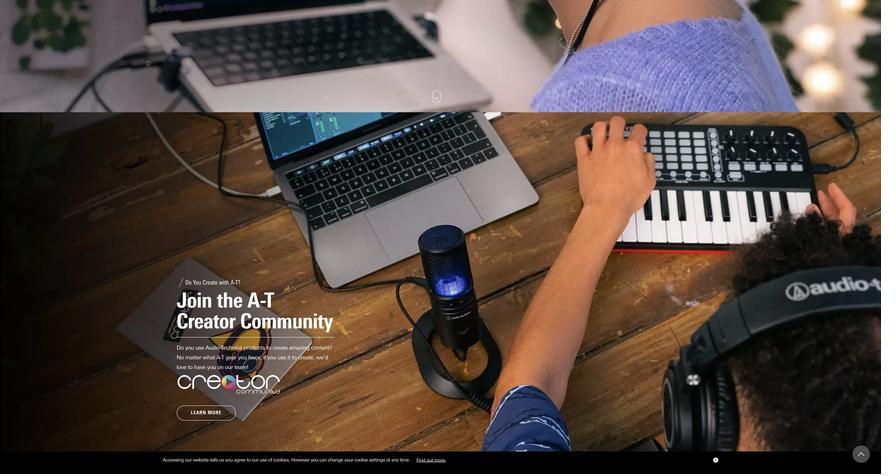 Task type: vqa. For each thing, say whether or not it's contained in the screenshot.
'creator sitting at desk with laptop microphone and keyboard' image
yes



Task type: locate. For each thing, give the bounding box(es) containing it.
learn
[[191, 410, 206, 416]]

our inside do you use audio-technica products to create amazing content? no matter what a-t gear you favor, if you use it to create, we'd love to have you on our team!
[[225, 364, 233, 370]]

out
[[427, 457, 433, 463]]

use left of
[[260, 457, 267, 463]]

2 vertical spatial use
[[260, 457, 267, 463]]

cookies.
[[274, 457, 290, 463]]

amazing
[[289, 344, 310, 351]]

1 vertical spatial use
[[278, 354, 286, 361]]

you right if
[[267, 354, 276, 361]]

you left can at the bottom left
[[311, 457, 318, 463]]

our right on
[[225, 364, 233, 370]]

do you use audio-technica products to create amazing content? no matter what a-t gear you favor, if you use it to create, we'd love to have you on our team!
[[177, 344, 333, 370]]

cross image
[[715, 459, 717, 462]]

arrow up image
[[859, 451, 865, 457]]

cookie
[[355, 457, 368, 463]]

create,
[[298, 354, 315, 361]]

to
[[267, 344, 271, 351], [292, 354, 297, 361], [188, 364, 193, 370], [247, 457, 251, 463]]

do
[[177, 344, 184, 351]]

our left "website"
[[185, 457, 192, 463]]

at
[[387, 457, 390, 463]]

use
[[196, 344, 204, 351], [278, 354, 286, 361], [260, 457, 267, 463]]

any
[[392, 457, 399, 463]]

website
[[193, 457, 209, 463]]

a-
[[217, 354, 222, 361]]

on
[[217, 364, 224, 370]]

you right us
[[225, 457, 233, 463]]

audio-
[[206, 344, 221, 351]]

use left it
[[278, 354, 286, 361]]

our left of
[[252, 457, 259, 463]]

learn more button
[[177, 406, 236, 420]]

technica
[[221, 344, 242, 351]]

to left create
[[267, 344, 271, 351]]

0 vertical spatial use
[[196, 344, 204, 351]]

t
[[222, 354, 224, 361]]

love
[[177, 364, 187, 370]]

our
[[225, 364, 233, 370], [185, 457, 192, 463], [252, 457, 259, 463]]

find
[[417, 457, 426, 463]]

you
[[185, 344, 194, 351], [238, 354, 247, 361], [267, 354, 276, 361], [207, 364, 216, 370], [225, 457, 233, 463], [311, 457, 318, 463]]

agree
[[234, 457, 246, 463]]

1 horizontal spatial use
[[260, 457, 267, 463]]

content?
[[311, 344, 333, 351]]

1 horizontal spatial our
[[225, 364, 233, 370]]

more
[[208, 410, 222, 416]]

0 horizontal spatial our
[[185, 457, 192, 463]]

use up the matter
[[196, 344, 204, 351]]

accessing
[[163, 457, 184, 463]]

creator sitting at desk with laptop microphone and keyboard image
[[0, 112, 882, 474]]

change
[[328, 457, 343, 463]]



Task type: describe. For each thing, give the bounding box(es) containing it.
however
[[292, 457, 310, 463]]

learn more link
[[177, 406, 236, 420]]

gear
[[226, 354, 237, 361]]

create
[[273, 344, 288, 351]]

we'd
[[316, 354, 328, 361]]

your
[[345, 457, 354, 463]]

it
[[288, 354, 291, 361]]

you left on
[[207, 364, 216, 370]]

favor,
[[248, 354, 262, 361]]

you right do
[[185, 344, 194, 351]]

find out more.
[[417, 457, 447, 463]]

products
[[244, 344, 265, 351]]

matter
[[185, 354, 201, 361]]

team!
[[235, 364, 249, 370]]

settings
[[369, 457, 385, 463]]

find out more. link
[[412, 455, 452, 465]]

no
[[177, 354, 184, 361]]

0 horizontal spatial use
[[196, 344, 204, 351]]

2 horizontal spatial our
[[252, 457, 259, 463]]

you up team!
[[238, 354, 247, 361]]

more.
[[435, 457, 447, 463]]

time.
[[400, 457, 410, 463]]

accessing our website tells us you agree to our use of cookies. however you can change your cookie settings at any time.
[[163, 457, 412, 463]]

have
[[194, 364, 206, 370]]

2 horizontal spatial use
[[278, 354, 286, 361]]

to right agree
[[247, 457, 251, 463]]

if
[[263, 354, 266, 361]]

what
[[203, 354, 215, 361]]

to right it
[[292, 354, 297, 361]]

us
[[219, 457, 224, 463]]

learn more
[[191, 410, 222, 416]]

of
[[268, 457, 272, 463]]

to right love
[[188, 364, 193, 370]]

can
[[320, 457, 327, 463]]

tells
[[210, 457, 218, 463]]



